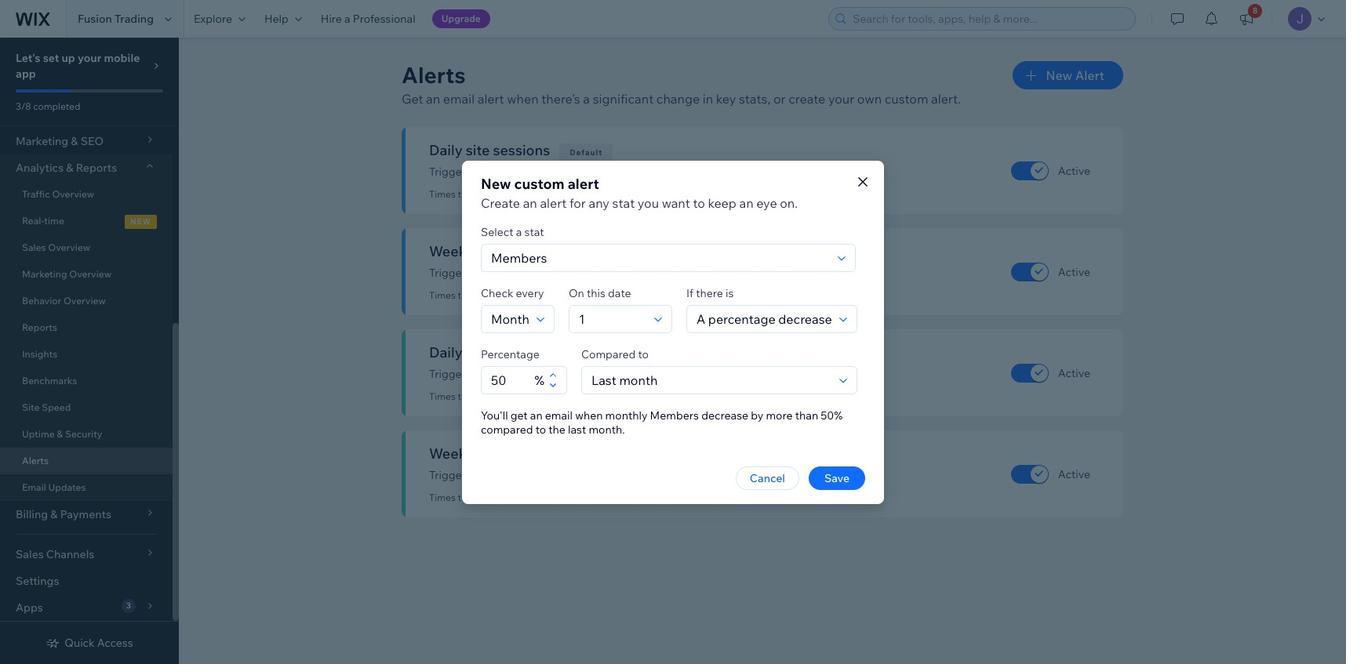 Task type: locate. For each thing, give the bounding box(es) containing it.
sales inside weekly total sales trigger: significant change in weekly total sales.
[[515, 445, 549, 463]]

daily
[[579, 165, 603, 179], [579, 367, 603, 381]]

2 vertical spatial to
[[536, 423, 546, 437]]

new alert
[[1046, 67, 1105, 83]]

sessions up trigger: significant change in daily site sessions. in the left top of the page
[[493, 141, 550, 159]]

when inside alerts get an email alert when there's a significant change in key stats, or create your own custom alert.
[[507, 91, 539, 107]]

& inside dropdown button
[[66, 161, 73, 175]]

never up select a stat
[[504, 188, 528, 200]]

1 trigger: from the top
[[429, 165, 469, 179]]

alerts up email
[[22, 455, 49, 467]]

in up the for in the top of the page
[[567, 165, 577, 179]]

site
[[22, 402, 40, 414]]

2 trigger: from the top
[[429, 266, 469, 280]]

never for daily total sales
[[504, 391, 528, 403]]

1 horizontal spatial when
[[575, 408, 603, 423]]

overview up marketing overview
[[48, 242, 90, 253]]

in for weekly site sessions
[[567, 266, 577, 280]]

times
[[429, 188, 456, 200], [429, 290, 456, 301], [429, 391, 456, 403], [429, 492, 456, 504]]

0 vertical spatial alerts
[[402, 61, 466, 89]]

marketing overview link
[[0, 261, 173, 288]]

1 horizontal spatial new
[[1046, 67, 1073, 83]]

3 trigger: from the top
[[429, 367, 469, 381]]

reports up traffic overview link
[[76, 161, 117, 175]]

than
[[795, 408, 819, 423]]

3/8 completed
[[16, 100, 80, 112]]

settings
[[16, 574, 59, 589]]

upgrade button
[[432, 9, 490, 28]]

alert up the for in the top of the page
[[568, 175, 599, 193]]

4 trigger: from the top
[[429, 468, 469, 483]]

active for daily total sales
[[1058, 366, 1091, 380]]

sales down compared
[[515, 445, 549, 463]]

change
[[657, 91, 700, 107], [527, 165, 565, 179], [527, 266, 565, 280], [527, 367, 565, 381], [527, 468, 565, 483]]

when left there's
[[507, 91, 539, 107]]

overview down "marketing overview" link
[[64, 295, 106, 307]]

never up get
[[504, 391, 528, 403]]

uptime & security link
[[0, 421, 173, 448]]

your
[[78, 51, 101, 65], [829, 91, 855, 107]]

marketing overview
[[22, 268, 112, 280]]

times triggered: never triggered for daily total sales
[[429, 391, 572, 403]]

fusion trading
[[78, 12, 154, 26]]

0 vertical spatial a
[[345, 12, 351, 26]]

change up every
[[527, 266, 565, 280]]

& up traffic overview
[[66, 161, 73, 175]]

your right up
[[78, 51, 101, 65]]

trigger: inside weekly total sales trigger: significant change in weekly total sales.
[[429, 468, 469, 483]]

3 times from the top
[[429, 391, 456, 403]]

triggered: up select
[[458, 188, 502, 200]]

explore
[[194, 12, 232, 26]]

1 vertical spatial sales.
[[643, 468, 671, 483]]

1 horizontal spatial &
[[66, 161, 73, 175]]

triggered down trigger: significant change in weekly site sessions. at top
[[530, 290, 572, 301]]

percentage
[[481, 347, 540, 361]]

0 horizontal spatial custom
[[514, 175, 565, 193]]

to inside new custom alert create an alert for any stat you want to keep an eye on.
[[693, 195, 705, 211]]

new up create
[[481, 175, 511, 193]]

1 vertical spatial when
[[575, 408, 603, 423]]

new inside new custom alert create an alert for any stat you want to keep an eye on.
[[481, 175, 511, 193]]

new alert button
[[1013, 61, 1124, 89]]

1 times from the top
[[429, 188, 456, 200]]

0 vertical spatial sales
[[500, 344, 533, 362]]

1 daily from the top
[[429, 141, 463, 159]]

1 vertical spatial weekly
[[579, 468, 615, 483]]

daily
[[429, 141, 463, 159], [429, 344, 463, 362]]

email inside you'll get an email when monthly members decrease by more than 50% compared to the last month.
[[545, 408, 573, 423]]

save button
[[809, 467, 866, 490]]

1 never from the top
[[504, 188, 528, 200]]

2 times from the top
[[429, 290, 456, 301]]

analytics & reports
[[16, 161, 117, 175]]

sales
[[500, 344, 533, 362], [515, 445, 549, 463]]

sales. down you'll get an email when monthly members decrease by more than 50% compared to the last month. on the bottom of page
[[643, 468, 671, 483]]

0 vertical spatial default
[[570, 148, 603, 158]]

in up on on the top
[[567, 266, 577, 280]]

in inside alerts get an email alert when there's a significant change in key stats, or create your own custom alert.
[[703, 91, 713, 107]]

the
[[549, 423, 566, 437]]

on
[[569, 286, 584, 300]]

never
[[504, 188, 528, 200], [504, 290, 528, 301], [504, 391, 528, 403], [504, 492, 528, 504]]

times for daily total sales
[[429, 391, 456, 403]]

significant down percentage
[[471, 367, 524, 381]]

default up trigger: significant change in daily site sessions. in the left top of the page
[[570, 148, 603, 158]]

1 vertical spatial email
[[545, 408, 573, 423]]

times triggered: never triggered up "you'll"
[[429, 391, 572, 403]]

&
[[66, 161, 73, 175], [57, 428, 63, 440]]

total down compared to
[[606, 367, 629, 381]]

default up on this date
[[585, 249, 618, 259]]

1 vertical spatial default
[[585, 249, 618, 259]]

& for uptime
[[57, 428, 63, 440]]

3 triggered from the top
[[530, 391, 572, 403]]

let's set up your mobile app
[[16, 51, 140, 81]]

total
[[466, 344, 496, 362], [606, 367, 629, 381], [481, 445, 512, 463], [617, 468, 640, 483]]

0 vertical spatial custom
[[885, 91, 929, 107]]

alerts inside alerts get an email alert when there's a significant change in key stats, or create your own custom alert.
[[402, 61, 466, 89]]

0 vertical spatial stat
[[612, 195, 635, 211]]

in for daily total sales
[[567, 367, 577, 381]]

default for daily site sessions
[[570, 148, 603, 158]]

alert
[[1076, 67, 1105, 83]]

sales
[[22, 242, 46, 253]]

alerts up get
[[402, 61, 466, 89]]

weekly for weekly total sales trigger: significant change in weekly total sales.
[[429, 445, 478, 463]]

in for daily site sessions
[[567, 165, 577, 179]]

behavior
[[22, 295, 61, 307]]

1 horizontal spatial email
[[545, 408, 573, 423]]

triggered: up check every field on the left
[[458, 290, 502, 301]]

1 vertical spatial custom
[[514, 175, 565, 193]]

sessions
[[493, 141, 550, 159], [509, 242, 566, 261]]

2 vertical spatial alert
[[540, 195, 567, 211]]

0 vertical spatial &
[[66, 161, 73, 175]]

1 horizontal spatial alerts
[[402, 61, 466, 89]]

0 horizontal spatial alert
[[478, 91, 504, 107]]

email for you'll
[[545, 408, 573, 423]]

trigger: for weekly site sessions
[[429, 266, 469, 280]]

total up percentage text box
[[466, 344, 496, 362]]

email updates link
[[0, 475, 173, 501]]

weekly site sessions
[[429, 242, 566, 261]]

1 vertical spatial sessions.
[[638, 266, 684, 280]]

alerts inside the sidebar element
[[22, 455, 49, 467]]

a inside alerts get an email alert when there's a significant change in key stats, or create your own custom alert.
[[583, 91, 590, 107]]

& for analytics
[[66, 161, 73, 175]]

1 vertical spatial stat
[[525, 225, 544, 239]]

sales. down compared to
[[631, 367, 660, 381]]

trigger: for daily total sales
[[429, 367, 469, 381]]

1 horizontal spatial your
[[829, 91, 855, 107]]

site down select
[[481, 242, 506, 261]]

alert left the for in the top of the page
[[540, 195, 567, 211]]

a right select
[[516, 225, 522, 239]]

never for daily site sessions
[[504, 188, 528, 200]]

compared to
[[581, 347, 649, 361]]

2 horizontal spatial a
[[583, 91, 590, 107]]

3 never from the top
[[504, 391, 528, 403]]

reports
[[76, 161, 117, 175], [22, 322, 57, 333]]

set
[[43, 51, 59, 65]]

times triggered: never triggered down weekly total sales trigger: significant change in weekly total sales.
[[429, 492, 572, 504]]

change down daily site sessions
[[527, 165, 565, 179]]

0 horizontal spatial when
[[507, 91, 539, 107]]

sales up percentage text box
[[500, 344, 533, 362]]

1 vertical spatial &
[[57, 428, 63, 440]]

1 vertical spatial reports
[[22, 322, 57, 333]]

1 horizontal spatial to
[[638, 347, 649, 361]]

up
[[62, 51, 75, 65]]

hire a professional link
[[311, 0, 425, 38]]

stat right select
[[525, 225, 544, 239]]

email inside alerts get an email alert when there's a significant change in key stats, or create your own custom alert.
[[443, 91, 475, 107]]

weekly down month.
[[579, 468, 615, 483]]

0 vertical spatial to
[[693, 195, 705, 211]]

alerts
[[402, 61, 466, 89], [22, 455, 49, 467]]

custom
[[885, 91, 929, 107], [514, 175, 565, 193]]

& right uptime
[[57, 428, 63, 440]]

0 horizontal spatial reports
[[22, 322, 57, 333]]

0 horizontal spatial email
[[443, 91, 475, 107]]

trigger:
[[429, 165, 469, 179], [429, 266, 469, 280], [429, 367, 469, 381], [429, 468, 469, 483]]

quick
[[65, 636, 95, 651]]

1 vertical spatial to
[[638, 347, 649, 361]]

1 daily from the top
[[579, 165, 603, 179]]

0 horizontal spatial &
[[57, 428, 63, 440]]

default for daily total sales
[[553, 350, 586, 360]]

an inside you'll get an email when monthly members decrease by more than 50% compared to the last month.
[[530, 408, 543, 423]]

0 vertical spatial new
[[1046, 67, 1073, 83]]

a right there's
[[583, 91, 590, 107]]

1 vertical spatial daily
[[579, 367, 603, 381]]

daily for sessions
[[579, 165, 603, 179]]

daily up 'any'
[[579, 165, 603, 179]]

2 triggered from the top
[[530, 290, 572, 301]]

1 vertical spatial new
[[481, 175, 511, 193]]

2 triggered: from the top
[[458, 290, 502, 301]]

significant for weekly site sessions
[[471, 266, 524, 280]]

2 times triggered: never triggered from the top
[[429, 290, 572, 301]]

to
[[693, 195, 705, 211], [638, 347, 649, 361], [536, 423, 546, 437]]

daily down compared
[[579, 367, 603, 381]]

0 vertical spatial alert
[[478, 91, 504, 107]]

2 vertical spatial a
[[516, 225, 522, 239]]

overview down the analytics & reports
[[52, 188, 94, 200]]

2 daily from the top
[[579, 367, 603, 381]]

Select a stat field
[[487, 244, 833, 271]]

weekly up this in the left top of the page
[[579, 266, 615, 280]]

0 vertical spatial sessions
[[493, 141, 550, 159]]

1 vertical spatial your
[[829, 91, 855, 107]]

never up check every field on the left
[[504, 290, 528, 301]]

3 triggered: from the top
[[458, 391, 502, 403]]

insights
[[22, 348, 57, 360]]

0 horizontal spatial a
[[345, 12, 351, 26]]

significant up the check
[[471, 266, 524, 280]]

50%
[[821, 408, 843, 423]]

0 horizontal spatial to
[[536, 423, 546, 437]]

behavior overview link
[[0, 288, 173, 315]]

1 vertical spatial alert
[[568, 175, 599, 193]]

app
[[16, 67, 36, 81]]

1 vertical spatial daily
[[429, 344, 463, 362]]

uptime & security
[[22, 428, 102, 440]]

site up date
[[617, 266, 636, 280]]

every
[[516, 286, 544, 300]]

1 vertical spatial sessions
[[509, 242, 566, 261]]

If there is field
[[692, 306, 835, 332]]

1 horizontal spatial stat
[[612, 195, 635, 211]]

an inside alerts get an email alert when there's a significant change in key stats, or create your own custom alert.
[[426, 91, 440, 107]]

change down percentage
[[527, 367, 565, 381]]

times for daily site sessions
[[429, 188, 456, 200]]

Percentage text field
[[487, 367, 535, 394]]

sessions for daily site sessions
[[493, 141, 550, 159]]

more
[[766, 408, 793, 423]]

trigger: significant change in daily site sessions.
[[429, 165, 673, 179]]

0 horizontal spatial alerts
[[22, 455, 49, 467]]

overview for sales overview
[[48, 242, 90, 253]]

triggered for daily site sessions
[[530, 188, 572, 200]]

total down compared
[[481, 445, 512, 463]]

custom right own
[[885, 91, 929, 107]]

to left the
[[536, 423, 546, 437]]

stat right 'any'
[[612, 195, 635, 211]]

0 vertical spatial daily
[[429, 141, 463, 159]]

to right the want
[[693, 195, 705, 211]]

if there is
[[687, 286, 734, 300]]

triggered down %
[[530, 391, 572, 403]]

hire
[[321, 12, 342, 26]]

new left alert
[[1046, 67, 1073, 83]]

1 vertical spatial sales
[[515, 445, 549, 463]]

0 vertical spatial daily
[[579, 165, 603, 179]]

in inside weekly total sales trigger: significant change in weekly total sales.
[[567, 468, 577, 483]]

new inside "new alert" button
[[1046, 67, 1073, 83]]

significant right there's
[[593, 91, 654, 107]]

1 times triggered: never triggered from the top
[[429, 188, 572, 200]]

sessions up trigger: significant change in weekly site sessions. at top
[[509, 242, 566, 261]]

change left key
[[657, 91, 700, 107]]

never down weekly total sales trigger: significant change in weekly total sales.
[[504, 492, 528, 504]]

2 active from the top
[[1058, 265, 1091, 279]]

traffic overview
[[22, 188, 94, 200]]

0 vertical spatial when
[[507, 91, 539, 107]]

behavior overview
[[22, 295, 106, 307]]

1 weekly from the top
[[429, 242, 478, 261]]

1 horizontal spatial reports
[[76, 161, 117, 175]]

weekly inside weekly total sales trigger: significant change in weekly total sales.
[[429, 445, 478, 463]]

times triggered: never triggered up select
[[429, 188, 572, 200]]

triggered: for daily site sessions
[[458, 188, 502, 200]]

cancel
[[750, 471, 785, 485]]

triggered: down compared
[[458, 492, 502, 504]]

custom inside new custom alert create an alert for any stat you want to keep an eye on.
[[514, 175, 565, 193]]

real-
[[22, 215, 44, 227]]

sales. inside weekly total sales trigger: significant change in weekly total sales.
[[643, 468, 671, 483]]

4 times triggered: never triggered from the top
[[429, 492, 572, 504]]

custom up create
[[514, 175, 565, 193]]

traffic overview link
[[0, 181, 173, 208]]

when
[[507, 91, 539, 107], [575, 408, 603, 423]]

a right hire
[[345, 12, 351, 26]]

2 daily from the top
[[429, 344, 463, 362]]

0 vertical spatial your
[[78, 51, 101, 65]]

default up trigger: significant change in daily total sales.
[[553, 350, 586, 360]]

0 vertical spatial sessions.
[[627, 165, 673, 179]]

1 triggered: from the top
[[458, 188, 502, 200]]

date
[[608, 286, 631, 300]]

triggered down trigger: significant change in daily site sessions. in the left top of the page
[[530, 188, 572, 200]]

daily for daily total sales
[[429, 344, 463, 362]]

1 triggered from the top
[[530, 188, 572, 200]]

0 vertical spatial weekly
[[579, 266, 615, 280]]

2 horizontal spatial to
[[693, 195, 705, 211]]

in left key
[[703, 91, 713, 107]]

for
[[570, 195, 586, 211]]

in right %
[[567, 367, 577, 381]]

1 vertical spatial a
[[583, 91, 590, 107]]

help
[[264, 12, 289, 26]]

change for daily site sessions
[[527, 165, 565, 179]]

sales for weekly
[[515, 445, 549, 463]]

triggered: up "you'll"
[[458, 391, 502, 403]]

triggered
[[530, 188, 572, 200], [530, 290, 572, 301], [530, 391, 572, 403], [530, 492, 572, 504]]

your left own
[[829, 91, 855, 107]]

significant down compared
[[471, 468, 524, 483]]

1 active from the top
[[1058, 164, 1091, 178]]

to inside you'll get an email when monthly members decrease by more than 50% compared to the last month.
[[536, 423, 546, 437]]

1 vertical spatial weekly
[[429, 445, 478, 463]]

in down last
[[567, 468, 577, 483]]

new custom alert create an alert for any stat you want to keep an eye on.
[[481, 175, 798, 211]]

0 horizontal spatial stat
[[525, 225, 544, 239]]

triggered down weekly total sales trigger: significant change in weekly total sales.
[[530, 492, 572, 504]]

active
[[1058, 164, 1091, 178], [1058, 265, 1091, 279], [1058, 366, 1091, 380], [1058, 467, 1091, 481]]

3 active from the top
[[1058, 366, 1091, 380]]

there
[[696, 286, 723, 300]]

0 vertical spatial reports
[[76, 161, 117, 175]]

2 never from the top
[[504, 290, 528, 301]]

0 horizontal spatial your
[[78, 51, 101, 65]]

change down the
[[527, 468, 565, 483]]

access
[[97, 636, 133, 651]]

significant down daily site sessions
[[471, 165, 524, 179]]

0 vertical spatial email
[[443, 91, 475, 107]]

times triggered: never triggered up check every field on the left
[[429, 290, 572, 301]]

change inside alerts get an email alert when there's a significant change in key stats, or create your own custom alert.
[[657, 91, 700, 107]]

2 weekly from the top
[[579, 468, 615, 483]]

0 horizontal spatial new
[[481, 175, 511, 193]]

when right the
[[575, 408, 603, 423]]

2 vertical spatial default
[[553, 350, 586, 360]]

1 horizontal spatial a
[[516, 225, 522, 239]]

3 times triggered: never triggered from the top
[[429, 391, 572, 403]]

alert up daily site sessions
[[478, 91, 504, 107]]

1 vertical spatial alerts
[[22, 455, 49, 467]]

times triggered: never triggered
[[429, 188, 572, 200], [429, 290, 572, 301], [429, 391, 572, 403], [429, 492, 572, 504]]

2 weekly from the top
[[429, 445, 478, 463]]

change inside weekly total sales trigger: significant change in weekly total sales.
[[527, 468, 565, 483]]

overview down "sales overview" link
[[69, 268, 112, 280]]

weekly for weekly site sessions
[[429, 242, 478, 261]]

reports up insights
[[22, 322, 57, 333]]

trigger: for daily site sessions
[[429, 165, 469, 179]]

check every
[[481, 286, 544, 300]]

1 horizontal spatial custom
[[885, 91, 929, 107]]

to right compared
[[638, 347, 649, 361]]

completed
[[33, 100, 80, 112]]

0 vertical spatial weekly
[[429, 242, 478, 261]]



Task type: describe. For each thing, give the bounding box(es) containing it.
triggered for weekly site sessions
[[530, 290, 572, 301]]

get
[[511, 408, 528, 423]]

own
[[858, 91, 882, 107]]

sales overview link
[[0, 235, 173, 261]]

help button
[[255, 0, 311, 38]]

is
[[726, 286, 734, 300]]

new for custom
[[481, 175, 511, 193]]

there's
[[542, 91, 580, 107]]

your inside 'let's set up your mobile app'
[[78, 51, 101, 65]]

alerts get an email alert when there's a significant change in key stats, or create your own custom alert.
[[402, 61, 961, 107]]

check
[[481, 286, 514, 300]]

mobile
[[104, 51, 140, 65]]

speed
[[42, 402, 71, 414]]

professional
[[353, 12, 416, 26]]

site up 'any'
[[606, 165, 624, 179]]

sessions. for daily site sessions
[[627, 165, 673, 179]]

email for alerts
[[443, 91, 475, 107]]

or
[[774, 91, 786, 107]]

reports inside dropdown button
[[76, 161, 117, 175]]

daily for daily site sessions
[[429, 141, 463, 159]]

daily site sessions
[[429, 141, 550, 159]]

times triggered: never triggered for daily site sessions
[[429, 188, 572, 200]]

trigger: significant change in daily total sales.
[[429, 367, 660, 381]]

quick access
[[65, 636, 133, 651]]

uptime
[[22, 428, 55, 440]]

overview for marketing overview
[[69, 268, 112, 280]]

upgrade
[[442, 13, 481, 24]]

if
[[687, 286, 694, 300]]

save
[[825, 471, 850, 485]]

select
[[481, 225, 514, 239]]

significant for daily site sessions
[[471, 165, 524, 179]]

a for professional
[[345, 12, 351, 26]]

sidebar element
[[0, 0, 179, 665]]

email
[[22, 482, 46, 494]]

4 active from the top
[[1058, 467, 1091, 481]]

times triggered: never triggered for weekly site sessions
[[429, 290, 572, 301]]

month.
[[589, 423, 625, 437]]

create
[[789, 91, 826, 107]]

change for weekly site sessions
[[527, 266, 565, 280]]

1 weekly from the top
[[579, 266, 615, 280]]

1 horizontal spatial alert
[[540, 195, 567, 211]]

trigger: significant change in weekly site sessions.
[[429, 266, 684, 280]]

4 times from the top
[[429, 492, 456, 504]]

Check every field
[[487, 306, 532, 332]]

4 never from the top
[[504, 492, 528, 504]]

times for weekly site sessions
[[429, 290, 456, 301]]

site up create
[[466, 141, 490, 159]]

cancel button
[[736, 467, 800, 490]]

marketing
[[22, 268, 67, 280]]

Compared to field
[[587, 367, 835, 394]]

daily for sales
[[579, 367, 603, 381]]

benchmarks link
[[0, 368, 173, 395]]

get
[[402, 91, 423, 107]]

Search for tools, apps, help & more... field
[[848, 8, 1131, 30]]

analytics & reports button
[[0, 155, 173, 181]]

alerts for alerts get an email alert when there's a significant change in key stats, or create your own custom alert.
[[402, 61, 466, 89]]

reports link
[[0, 315, 173, 341]]

decrease
[[702, 408, 749, 423]]

compared
[[581, 347, 636, 361]]

a for stat
[[516, 225, 522, 239]]

4 triggered from the top
[[530, 492, 572, 504]]

2 horizontal spatial alert
[[568, 175, 599, 193]]

on this date
[[569, 286, 631, 300]]

last
[[568, 423, 586, 437]]

change for daily total sales
[[527, 367, 565, 381]]

triggered for daily total sales
[[530, 391, 572, 403]]

monthly
[[605, 408, 648, 423]]

weekly inside weekly total sales trigger: significant change in weekly total sales.
[[579, 468, 615, 483]]

you'll
[[481, 408, 508, 423]]

sessions. for weekly site sessions
[[638, 266, 684, 280]]

sales overview
[[22, 242, 90, 253]]

8 button
[[1230, 0, 1264, 38]]

traffic
[[22, 188, 50, 200]]

this
[[587, 286, 606, 300]]

alerts link
[[0, 448, 173, 475]]

you
[[638, 195, 659, 211]]

settings link
[[0, 568, 173, 595]]

stat inside new custom alert create an alert for any stat you want to keep an eye on.
[[612, 195, 635, 211]]

new for alert
[[1046, 67, 1073, 83]]

new
[[130, 217, 151, 227]]

total down month.
[[617, 468, 640, 483]]

security
[[65, 428, 102, 440]]

significant for daily total sales
[[471, 367, 524, 381]]

custom inside alerts get an email alert when there's a significant change in key stats, or create your own custom alert.
[[885, 91, 929, 107]]

active for daily site sessions
[[1058, 164, 1091, 178]]

weekly total sales trigger: significant change in weekly total sales.
[[429, 445, 671, 483]]

members
[[650, 408, 699, 423]]

0 vertical spatial sales.
[[631, 367, 660, 381]]

stats,
[[739, 91, 771, 107]]

select a stat
[[481, 225, 544, 239]]

hire a professional
[[321, 12, 416, 26]]

site speed
[[22, 402, 71, 414]]

overview for traffic overview
[[52, 188, 94, 200]]

eye
[[757, 195, 777, 211]]

significant inside alerts get an email alert when there's a significant change in key stats, or create your own custom alert.
[[593, 91, 654, 107]]

benchmarks
[[22, 375, 77, 387]]

compared
[[481, 423, 533, 437]]

sales for daily
[[500, 344, 533, 362]]

alert inside alerts get an email alert when there's a significant change in key stats, or create your own custom alert.
[[478, 91, 504, 107]]

active for weekly site sessions
[[1058, 265, 1091, 279]]

alerts for alerts
[[22, 455, 49, 467]]

overview for behavior overview
[[64, 295, 106, 307]]

fusion
[[78, 12, 112, 26]]

8
[[1253, 5, 1258, 16]]

default for weekly site sessions
[[585, 249, 618, 259]]

any
[[589, 195, 610, 211]]

by
[[751, 408, 764, 423]]

updates
[[48, 482, 86, 494]]

alert.
[[931, 91, 961, 107]]

real-time
[[22, 215, 64, 227]]

triggered: for daily total sales
[[458, 391, 502, 403]]

sessions for weekly site sessions
[[509, 242, 566, 261]]

4 triggered: from the top
[[458, 492, 502, 504]]

site speed link
[[0, 395, 173, 421]]

daily total sales
[[429, 344, 533, 362]]

%
[[535, 372, 545, 388]]

want
[[662, 195, 690, 211]]

time
[[44, 215, 64, 227]]

triggered: for weekly site sessions
[[458, 290, 502, 301]]

your inside alerts get an email alert when there's a significant change in key stats, or create your own custom alert.
[[829, 91, 855, 107]]

never for weekly site sessions
[[504, 290, 528, 301]]

when inside you'll get an email when monthly members decrease by more than 50% compared to the last month.
[[575, 408, 603, 423]]

On this date field
[[574, 306, 650, 332]]

quick access button
[[46, 636, 133, 651]]

insights link
[[0, 341, 173, 368]]

significant inside weekly total sales trigger: significant change in weekly total sales.
[[471, 468, 524, 483]]



Task type: vqa. For each thing, say whether or not it's contained in the screenshot.


